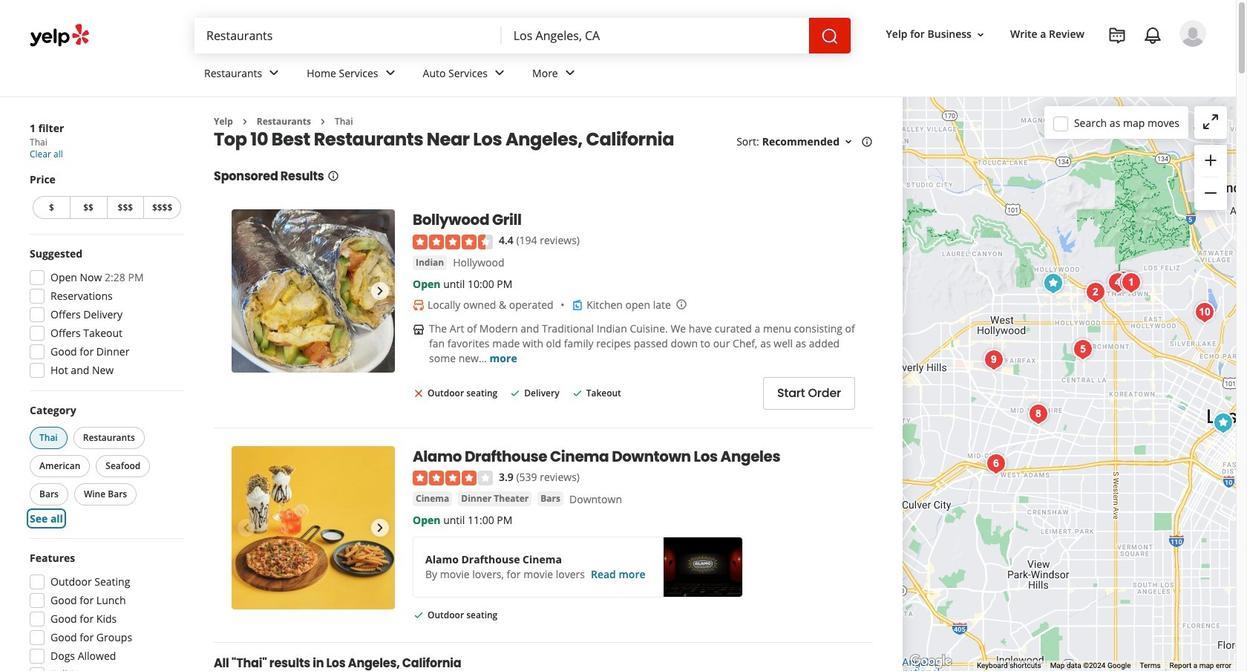 Task type: vqa. For each thing, say whether or not it's contained in the screenshot.
"Zoom out" icon
yes



Task type: locate. For each thing, give the bounding box(es) containing it.
ruen pair image
[[1108, 266, 1138, 296]]

slideshow element for 3.9 star rating image
[[232, 446, 395, 610]]

1 slideshow element from the top
[[232, 210, 395, 373]]

0 horizontal spatial 16 checkmark v2 image
[[510, 388, 522, 399]]

2 horizontal spatial 24 chevron down v2 image
[[561, 64, 579, 82]]

1 24 chevron down v2 image from the left
[[381, 64, 399, 82]]

sticky rice image
[[979, 345, 1009, 375]]

generic n. image
[[1180, 20, 1207, 47]]

google image
[[907, 652, 956, 671]]

2 slideshow element from the top
[[232, 446, 395, 610]]

1 horizontal spatial 24 chevron down v2 image
[[491, 64, 509, 82]]

next image
[[371, 283, 389, 300], [371, 519, 389, 537]]

0 vertical spatial next image
[[371, 283, 389, 300]]

0 vertical spatial slideshow element
[[232, 210, 395, 373]]

1 none field from the left
[[195, 18, 502, 53]]

expand map image
[[1202, 113, 1220, 131]]

notifications image
[[1144, 27, 1162, 45]]

projects image
[[1109, 27, 1127, 45]]

16 chevron right v2 image
[[239, 116, 251, 128]]

1 next image from the top
[[371, 283, 389, 300]]

3 24 chevron down v2 image from the left
[[561, 64, 579, 82]]

16 checkmark v2 image
[[413, 610, 425, 622]]

0 vertical spatial previous image
[[238, 283, 255, 300]]

alamo drafthouse cinema downtown los angeles image
[[1209, 408, 1238, 438]]

slideshow element for the 4.4 star rating image
[[232, 210, 395, 373]]

alamo drafthouse cinema downtown los angeles image
[[232, 446, 395, 610]]

slideshow element
[[232, 210, 395, 373], [232, 446, 395, 610]]

16 chevron down v2 image
[[843, 136, 855, 148]]

zoom out image
[[1202, 184, 1220, 202]]

farmhouse kitchen thai cuisine image
[[981, 449, 1011, 479]]

16 info v2 image
[[861, 136, 873, 148]]

1 vertical spatial slideshow element
[[232, 446, 395, 610]]

16 checkmark v2 image
[[510, 388, 522, 399], [572, 388, 583, 399]]

1 vertical spatial previous image
[[238, 519, 255, 537]]

next image for the 4.4 star rating image
[[371, 283, 389, 300]]

search image
[[821, 27, 839, 45]]

1 vertical spatial next image
[[371, 519, 389, 537]]

address, neighborhood, city, state or zip search field
[[502, 18, 809, 53]]

4.4 star rating image
[[413, 235, 493, 249]]

2 previous image from the top
[[238, 519, 255, 537]]

previous image
[[238, 283, 255, 300], [238, 519, 255, 537]]

1 horizontal spatial 16 checkmark v2 image
[[572, 388, 583, 399]]

0 horizontal spatial 24 chevron down v2 image
[[381, 64, 399, 82]]

info icon image
[[676, 299, 688, 311], [676, 299, 688, 311]]

None field
[[195, 18, 502, 53], [502, 18, 809, 53]]

sanamluang cafe hollywood image
[[1114, 268, 1144, 297]]

16 kitchen open late v2 image
[[572, 299, 584, 311]]

1 previous image from the top
[[238, 283, 255, 300]]

2 next image from the top
[[371, 519, 389, 537]]

things to do, nail salons, plumbers search field
[[195, 18, 502, 53]]

16 chevron right v2 image
[[317, 116, 329, 128]]

user actions element
[[875, 19, 1228, 110]]

24 chevron down v2 image
[[265, 64, 283, 82]]

None search field
[[195, 18, 851, 53]]

2 none field from the left
[[502, 18, 809, 53]]

24 chevron down v2 image
[[381, 64, 399, 82], [491, 64, 509, 82], [561, 64, 579, 82]]

group
[[1195, 145, 1228, 210], [30, 172, 184, 222], [25, 247, 184, 382], [27, 403, 184, 527], [25, 551, 184, 671]]



Task type: describe. For each thing, give the bounding box(es) containing it.
2 24 chevron down v2 image from the left
[[491, 64, 509, 82]]

2 16 checkmark v2 image from the left
[[572, 388, 583, 399]]

1 16 checkmark v2 image from the left
[[510, 388, 522, 399]]

16 info v2 image
[[327, 170, 339, 182]]

previous image for bollywood grill image
[[238, 283, 255, 300]]

none field things to do, nail salons, plumbers
[[195, 18, 502, 53]]

next image for 3.9 star rating image
[[371, 519, 389, 537]]

hoy-ka thai restaurant image
[[1081, 277, 1111, 307]]

previous image for alamo drafthouse cinema downtown los angeles image
[[238, 519, 255, 537]]

map region
[[903, 97, 1236, 671]]

spicy sugar thai - midcity image
[[1024, 399, 1053, 429]]

heng heng chicken rice image
[[1103, 268, 1133, 297]]

roasted duck by pa ord image
[[1117, 268, 1146, 297]]

zoom in image
[[1202, 151, 1220, 169]]

bollywood grill image
[[1039, 268, 1068, 298]]

business categories element
[[192, 53, 1207, 97]]

16 close v2 image
[[413, 388, 425, 399]]

16 chevron down v2 image
[[975, 29, 987, 41]]

the silver lake house image
[[1190, 297, 1220, 327]]

16 locally owned v2 image
[[413, 299, 425, 311]]

16 bizhouse v2 image
[[413, 324, 425, 335]]

bollywood grill image
[[232, 210, 395, 373]]

good goose cafe image
[[1068, 335, 1098, 364]]

none field address, neighborhood, city, state or zip
[[502, 18, 809, 53]]

3.9 star rating image
[[413, 471, 493, 486]]



